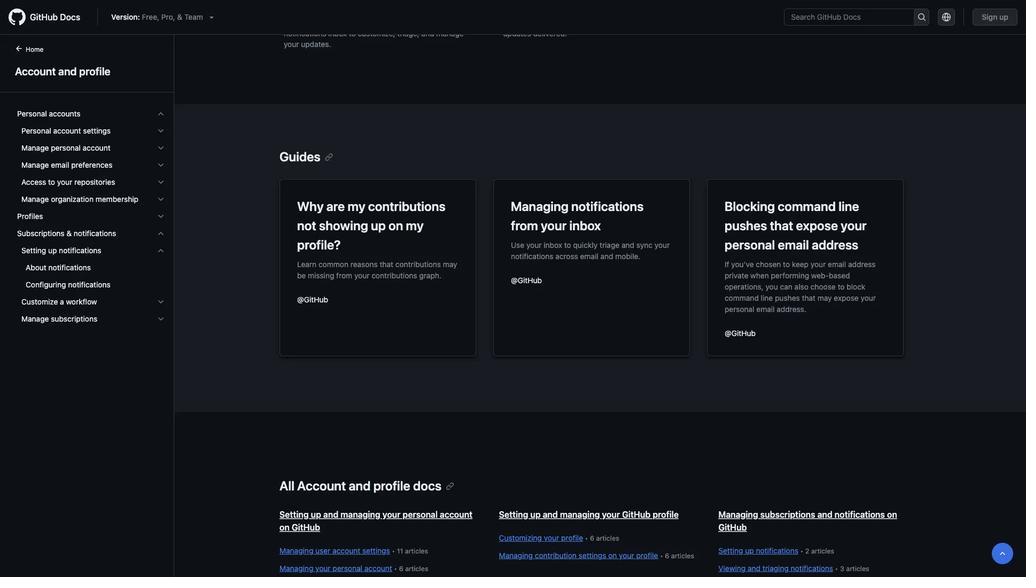 Task type: locate. For each thing, give the bounding box(es) containing it.
1 vertical spatial expose
[[834, 293, 859, 302]]

0 vertical spatial expose
[[796, 218, 838, 233]]

0 vertical spatial you
[[651, 8, 663, 17]]

repositories
[[74, 178, 115, 187]]

all account and profile docs
[[280, 478, 442, 493]]

personal inside dropdown button
[[17, 109, 47, 118]]

1 vertical spatial you've
[[731, 260, 754, 269]]

0 vertical spatial command
[[778, 199, 836, 214]]

sc 9kayk9 0 image for workflow
[[157, 298, 165, 306]]

accounts
[[49, 109, 80, 118]]

1 horizontal spatial activity
[[571, 8, 596, 17]]

about
[[26, 263, 46, 272]]

0 vertical spatial @github
[[511, 276, 542, 285]]

manage subscriptions button
[[13, 311, 169, 328]]

sc 9kayk9 0 image inside "manage email preferences" dropdown button
[[157, 161, 165, 169]]

and
[[586, 18, 599, 27], [421, 29, 434, 38], [58, 65, 77, 77], [622, 241, 635, 249], [601, 252, 613, 261], [349, 478, 371, 493], [323, 510, 338, 520], [543, 510, 558, 520], [818, 510, 833, 520], [748, 564, 761, 573]]

you've up private
[[731, 260, 754, 269]]

about
[[387, 8, 407, 17]]

3 sc 9kayk9 0 image from the top
[[157, 315, 165, 323]]

want left 'these'
[[632, 18, 649, 27]]

from down the common
[[336, 271, 352, 280]]

1 horizontal spatial you've
[[731, 260, 754, 269]]

0 vertical spatial updates
[[357, 8, 385, 17]]

managing inside setting up and managing your personal account on github
[[341, 510, 380, 520]]

1 vertical spatial &
[[66, 229, 72, 238]]

0 horizontal spatial activity
[[422, 8, 447, 17]]

managing contribution settings on your profile • 6 articles
[[499, 551, 694, 560]]

you up 'these'
[[651, 8, 663, 17]]

0 horizontal spatial 6
[[399, 565, 403, 572]]

0 horizontal spatial pushes
[[725, 218, 767, 233]]

1 horizontal spatial command
[[778, 199, 836, 214]]

personal down operations,
[[725, 305, 755, 314]]

1 horizontal spatial managing
[[560, 510, 600, 520]]

want up 'these'
[[665, 8, 682, 17]]

scroll to top image
[[999, 550, 1007, 558]]

address up block
[[848, 260, 876, 269]]

2 sc 9kayk9 0 image from the top
[[157, 246, 165, 255]]

sc 9kayk9 0 image inside manage subscriptions dropdown button
[[157, 315, 165, 323]]

email left address.
[[757, 305, 775, 314]]

if you've chosen to keep your email address private when performing web-based operations, you can also choose to block command line pushes that may expose your personal email address.
[[725, 260, 876, 314]]

0 vertical spatial want
[[665, 8, 682, 17]]

sign up
[[982, 13, 1009, 21]]

setting
[[21, 246, 46, 255], [280, 510, 309, 520], [499, 510, 528, 520], [719, 547, 743, 555]]

2 vertical spatial 6
[[399, 565, 403, 572]]

0 vertical spatial you've
[[343, 18, 365, 27]]

1 horizontal spatial 6
[[590, 535, 594, 542]]

email down manage personal account
[[51, 161, 69, 169]]

2 setting up notifications element from the top
[[9, 259, 174, 293]]

6 sc 9kayk9 0 image from the top
[[157, 212, 165, 221]]

1 manage from the top
[[21, 144, 49, 152]]

1 vertical spatial command
[[725, 293, 759, 302]]

my
[[348, 199, 365, 214], [406, 218, 424, 233]]

sc 9kayk9 0 image for membership
[[157, 195, 165, 204]]

1 sc 9kayk9 0 image from the top
[[157, 127, 165, 135]]

personal accounts element containing personal account settings
[[9, 122, 174, 208]]

account
[[15, 65, 56, 77], [297, 478, 346, 493]]

1 horizontal spatial line
[[839, 199, 859, 214]]

1 vertical spatial my
[[406, 218, 424, 233]]

managing inside managing subscriptions and notifications on github
[[719, 510, 758, 520]]

personal account settings button
[[13, 122, 169, 140]]

setting inside setting up and managing your personal account on github
[[280, 510, 309, 520]]

setting for setting up and managing your personal account on github
[[280, 510, 309, 520]]

email down quickly
[[580, 252, 599, 261]]

triaging
[[763, 564, 789, 573]]

personal down personal account settings
[[51, 144, 81, 152]]

my up graph.
[[406, 218, 424, 233]]

account down docs
[[440, 510, 473, 520]]

settings right contribution
[[579, 551, 606, 560]]

0 horizontal spatial command
[[725, 293, 759, 302]]

0 horizontal spatial inbox
[[328, 29, 347, 38]]

configuring notifications
[[26, 280, 111, 289]]

subscriptions inside dropdown button
[[51, 315, 97, 323]]

1 vertical spatial address
[[848, 260, 876, 269]]

1 horizontal spatial you
[[651, 8, 663, 17]]

the
[[409, 8, 420, 17], [532, 8, 543, 17], [462, 18, 473, 27]]

personal account settings
[[21, 126, 111, 135]]

0 vertical spatial 6
[[590, 535, 594, 542]]

0 horizontal spatial @github
[[297, 295, 328, 304]]

blocking
[[725, 199, 775, 214]]

articles
[[596, 535, 619, 542], [405, 547, 428, 555], [811, 547, 835, 555], [671, 552, 694, 560], [405, 565, 428, 572], [846, 565, 869, 572]]

sc 9kayk9 0 image inside access to your repositories dropdown button
[[157, 178, 165, 187]]

managing subscriptions and notifications on github link
[[719, 510, 897, 533]]

@github down 'missing'
[[297, 295, 328, 304]]

personal down personal accounts
[[21, 126, 51, 135]]

settings inside dropdown button
[[83, 126, 111, 135]]

1 horizontal spatial subscriptions
[[760, 510, 815, 520]]

managing down all account and profile docs
[[341, 510, 380, 520]]

from up use
[[511, 218, 538, 233]]

•
[[585, 535, 588, 542], [392, 547, 395, 555], [800, 547, 804, 555], [660, 552, 663, 560], [394, 565, 397, 572], [835, 565, 838, 572]]

@github for blocking command line pushes that expose your personal email address
[[725, 329, 756, 338]]

how
[[601, 18, 616, 27]]

4 manage from the top
[[21, 315, 49, 323]]

1 vertical spatial pushes
[[775, 293, 800, 302]]

line
[[839, 199, 859, 214], [761, 293, 773, 302]]

the up to.
[[409, 8, 420, 17]]

can inside notifications provide updates about the activity on github.com that you've subscribed to. you can use the notifications inbox to customize, triage, and manage your updates.
[[433, 18, 446, 27]]

expose up keep
[[796, 218, 838, 233]]

up right showing
[[371, 218, 386, 233]]

the left type
[[532, 8, 543, 17]]

account
[[53, 126, 81, 135], [83, 144, 110, 152], [440, 510, 473, 520], [333, 547, 360, 555], [364, 564, 392, 573]]

sc 9kayk9 0 image
[[157, 110, 165, 118], [157, 144, 165, 152], [157, 161, 165, 169], [157, 178, 165, 187], [157, 195, 165, 204], [157, 212, 165, 221], [157, 229, 165, 238], [157, 298, 165, 306]]

0 horizontal spatial may
[[443, 260, 457, 269]]

subscribed
[[367, 18, 406, 27]]

0 vertical spatial &
[[177, 13, 182, 21]]

the right use in the top of the page
[[462, 18, 473, 27]]

0 vertical spatial contributions
[[368, 199, 446, 214]]

pushes down blocking
[[725, 218, 767, 233]]

sc 9kayk9 0 image inside customize a workflow dropdown button
[[157, 298, 165, 306]]

manage for manage personal account
[[21, 144, 49, 152]]

customizing your profile • 6 articles
[[499, 534, 619, 543]]

personal up chosen
[[725, 237, 775, 252]]

0 horizontal spatial subscriptions
[[51, 315, 97, 323]]

learn
[[297, 260, 317, 269]]

the inside choose the type of activity on github that you want to receive notifications for and how you want these updates delivered.
[[532, 8, 543, 17]]

all account and profile docs link
[[280, 478, 454, 493]]

setting inside dropdown button
[[21, 246, 46, 255]]

can left use in the top of the page
[[433, 18, 446, 27]]

up inside setting up and managing your personal account on github
[[311, 510, 321, 520]]

expose inside the if you've chosen to keep your email address private when performing web-based operations, you can also choose to block command line pushes that may expose your personal email address.
[[834, 293, 859, 302]]

sc 9kayk9 0 image for notifications
[[157, 229, 165, 238]]

managing for managing contribution settings on your profile • 6 articles
[[499, 551, 533, 560]]

0 vertical spatial subscriptions
[[51, 315, 97, 323]]

github inside setting up and managing your personal account on github
[[292, 523, 320, 533]]

up up 'viewing'
[[745, 547, 754, 555]]

account up manage personal account
[[53, 126, 81, 135]]

1 sc 9kayk9 0 image from the top
[[157, 110, 165, 118]]

3 manage from the top
[[21, 195, 49, 204]]

0 horizontal spatial settings
[[83, 126, 111, 135]]

1 vertical spatial 6
[[665, 552, 669, 560]]

personal left accounts
[[17, 109, 47, 118]]

1 horizontal spatial &
[[177, 13, 182, 21]]

expose down block
[[834, 293, 859, 302]]

account inside setting up and managing your personal account on github
[[440, 510, 473, 520]]

select language: current language is english image
[[943, 13, 951, 21]]

and inside managing subscriptions and notifications on github
[[818, 510, 833, 520]]

profiles
[[17, 212, 43, 221]]

subscriptions for manage
[[51, 315, 97, 323]]

0 horizontal spatial you've
[[343, 18, 365, 27]]

articles inside managing user account settings • 11 articles
[[405, 547, 428, 555]]

may inside the if you've chosen to keep your email address private when performing web-based operations, you can also choose to block command line pushes that may expose your personal email address.
[[818, 293, 832, 302]]

1 managing from the left
[[341, 510, 380, 520]]

managing up "customizing your profile • 6 articles" at the bottom of the page
[[560, 510, 600, 520]]

sc 9kayk9 0 image inside setting up notifications dropdown button
[[157, 246, 165, 255]]

1 vertical spatial from
[[336, 271, 352, 280]]

1 horizontal spatial may
[[818, 293, 832, 302]]

showing
[[319, 218, 368, 233]]

to inside dropdown button
[[48, 178, 55, 187]]

1 vertical spatial line
[[761, 293, 773, 302]]

0 horizontal spatial from
[[336, 271, 352, 280]]

inbox up across
[[544, 241, 562, 249]]

account down home link
[[15, 65, 56, 77]]

subscriptions & notifications element
[[9, 225, 174, 328], [9, 242, 174, 328]]

profile
[[79, 65, 110, 77], [373, 478, 410, 493], [653, 510, 679, 520], [561, 534, 583, 543], [636, 551, 658, 560]]

sc 9kayk9 0 image inside manage personal account dropdown button
[[157, 144, 165, 152]]

block
[[847, 282, 866, 291]]

2 subscriptions & notifications element from the top
[[9, 242, 174, 328]]

updates down receive
[[503, 29, 531, 38]]

common
[[319, 260, 349, 269]]

0 vertical spatial sc 9kayk9 0 image
[[157, 127, 165, 135]]

these
[[651, 18, 670, 27]]

configuring
[[26, 280, 66, 289]]

2 managing from the left
[[560, 510, 600, 520]]

inbox down provide
[[328, 29, 347, 38]]

2 horizontal spatial you
[[766, 282, 778, 291]]

manage organization membership
[[21, 195, 138, 204]]

2 sc 9kayk9 0 image from the top
[[157, 144, 165, 152]]

2 personal accounts element from the top
[[9, 122, 174, 208]]

3 sc 9kayk9 0 image from the top
[[157, 161, 165, 169]]

managing
[[341, 510, 380, 520], [560, 510, 600, 520]]

managing subscriptions and notifications on github
[[719, 510, 897, 533]]

manage inside subscriptions & notifications element
[[21, 315, 49, 323]]

subscriptions
[[51, 315, 97, 323], [760, 510, 815, 520]]

2 vertical spatial sc 9kayk9 0 image
[[157, 315, 165, 323]]

2 activity from the left
[[571, 8, 596, 17]]

subscriptions down workflow
[[51, 315, 97, 323]]

personal
[[51, 144, 81, 152], [725, 237, 775, 252], [725, 305, 755, 314], [403, 510, 438, 520], [333, 564, 362, 573]]

6 inside managing contribution settings on your profile • 6 articles
[[665, 552, 669, 560]]

provide
[[330, 8, 355, 17]]

sc 9kayk9 0 image inside 'personal accounts' dropdown button
[[157, 110, 165, 118]]

2 vertical spatial inbox
[[544, 241, 562, 249]]

updates
[[357, 8, 385, 17], [503, 29, 531, 38]]

1 vertical spatial subscriptions
[[760, 510, 815, 520]]

0 horizontal spatial can
[[433, 18, 446, 27]]

sc 9kayk9 0 image inside manage organization membership dropdown button
[[157, 195, 165, 204]]

inbox inside use your inbox to quickly triage and sync your notifications across email and mobile.
[[544, 241, 562, 249]]

sign up link
[[973, 9, 1018, 26]]

subscriptions up setting up notifications • 2 articles
[[760, 510, 815, 520]]

0 horizontal spatial line
[[761, 293, 773, 302]]

0 vertical spatial can
[[433, 18, 446, 27]]

articles inside managing contribution settings on your profile • 6 articles
[[671, 552, 694, 560]]

managing user account settings • 11 articles
[[280, 547, 428, 555]]

activity up for
[[571, 8, 596, 17]]

up up customizing
[[530, 510, 541, 520]]

settings down 'personal accounts' dropdown button
[[83, 126, 111, 135]]

account up managing your personal account • 6 articles
[[333, 547, 360, 555]]

setting down all
[[280, 510, 309, 520]]

1 vertical spatial you
[[618, 18, 630, 27]]

subscriptions & notifications element containing setting up notifications
[[9, 242, 174, 328]]

personal inside setting up and managing your personal account on github
[[403, 510, 438, 520]]

7 sc 9kayk9 0 image from the top
[[157, 229, 165, 238]]

personal for personal account settings
[[21, 126, 51, 135]]

manage subscriptions
[[21, 315, 97, 323]]

pushes
[[725, 218, 767, 233], [775, 293, 800, 302]]

1 vertical spatial want
[[632, 18, 649, 27]]

can down performing
[[780, 282, 793, 291]]

@github down use
[[511, 276, 542, 285]]

1 horizontal spatial can
[[780, 282, 793, 291]]

1 vertical spatial account
[[297, 478, 346, 493]]

activity inside notifications provide updates about the activity on github.com that you've subscribed to. you can use the notifications inbox to customize, triage, and manage your updates.
[[422, 8, 447, 17]]

email inside blocking command line pushes that expose your personal email address
[[778, 237, 809, 252]]

1 vertical spatial may
[[818, 293, 832, 302]]

your inside learn common reasons that contributions may be missing from your contributions graph.
[[354, 271, 370, 280]]

notifications
[[284, 8, 327, 17]]

that inside choose the type of activity on github that you want to receive notifications for and how you want these updates delivered.
[[635, 8, 649, 17]]

about notifications link
[[13, 259, 169, 276]]

that
[[635, 8, 649, 17], [327, 18, 341, 27], [770, 218, 793, 233], [380, 260, 393, 269], [802, 293, 816, 302]]

notifications
[[530, 18, 573, 27], [284, 29, 326, 38], [571, 199, 644, 214], [74, 229, 116, 238], [59, 246, 101, 255], [511, 252, 553, 261], [48, 263, 91, 272], [68, 280, 111, 289], [835, 510, 885, 520], [756, 547, 799, 555], [791, 564, 833, 573]]

tooltip
[[992, 543, 1013, 564]]

my right "are"
[[348, 199, 365, 214]]

up up the about notifications
[[48, 246, 57, 255]]

1 personal accounts element from the top
[[9, 105, 174, 208]]

2 horizontal spatial inbox
[[570, 218, 601, 233]]

2 horizontal spatial the
[[532, 8, 543, 17]]

sc 9kayk9 0 image inside personal account settings dropdown button
[[157, 127, 165, 135]]

0 horizontal spatial managing
[[341, 510, 380, 520]]

email up the based
[[828, 260, 846, 269]]

managing for github
[[560, 510, 600, 520]]

1 vertical spatial personal
[[21, 126, 51, 135]]

0 horizontal spatial my
[[348, 199, 365, 214]]

managing inside managing notifications from your inbox
[[511, 199, 569, 214]]

to inside notifications provide updates about the activity on github.com that you've subscribed to. you can use the notifications inbox to customize, triage, and manage your updates.
[[349, 29, 356, 38]]

your inside setting up and managing your personal account on github
[[383, 510, 401, 520]]

pro,
[[161, 13, 175, 21]]

4 sc 9kayk9 0 image from the top
[[157, 178, 165, 187]]

up up user
[[311, 510, 321, 520]]

1 subscriptions & notifications element from the top
[[9, 225, 174, 328]]

customize
[[21, 297, 58, 306]]

settings for managing contribution settings on your profile • 6 articles
[[579, 551, 606, 560]]

email inside dropdown button
[[51, 161, 69, 169]]

0 vertical spatial line
[[839, 199, 859, 214]]

None search field
[[784, 9, 930, 26]]

choose
[[503, 8, 530, 17]]

github inside github docs link
[[30, 12, 58, 22]]

1 vertical spatial can
[[780, 282, 793, 291]]

personal down docs
[[403, 510, 438, 520]]

free,
[[142, 13, 159, 21]]

delivered.
[[533, 29, 567, 38]]

articles inside setting up notifications • 2 articles
[[811, 547, 835, 555]]

0 vertical spatial account
[[15, 65, 56, 77]]

settings left 11
[[362, 547, 390, 555]]

notifications inside choose the type of activity on github that you want to receive notifications for and how you want these updates delivered.
[[530, 18, 573, 27]]

1 vertical spatial @github
[[297, 295, 328, 304]]

preferences
[[71, 161, 112, 169]]

private
[[725, 271, 749, 280]]

may
[[443, 260, 457, 269], [818, 293, 832, 302]]

home
[[26, 45, 43, 53]]

sc 9kayk9 0 image for account
[[157, 144, 165, 152]]

setting up customizing
[[499, 510, 528, 520]]

and inside notifications provide updates about the activity on github.com that you've subscribed to. you can use the notifications inbox to customize, triage, and manage your updates.
[[421, 29, 434, 38]]

& up setting up notifications
[[66, 229, 72, 238]]

0 vertical spatial my
[[348, 199, 365, 214]]

5 sc 9kayk9 0 image from the top
[[157, 195, 165, 204]]

setting up about
[[21, 246, 46, 255]]

based
[[829, 271, 850, 280]]

workflow
[[66, 297, 97, 306]]

1 horizontal spatial inbox
[[544, 241, 562, 249]]

github inside choose the type of activity on github that you want to receive notifications for and how you want these updates delivered.
[[609, 8, 633, 17]]

setting up notifications
[[21, 246, 101, 255]]

managing for managing user account settings • 11 articles
[[280, 547, 313, 555]]

github inside managing subscriptions and notifications on github
[[719, 523, 747, 533]]

subscriptions inside managing subscriptions and notifications on github
[[760, 510, 815, 520]]

0 vertical spatial from
[[511, 218, 538, 233]]

access to your repositories button
[[13, 174, 169, 191]]

Search GitHub Docs search field
[[785, 9, 914, 25]]

2 vertical spatial @github
[[725, 329, 756, 338]]

0 horizontal spatial updates
[[357, 8, 385, 17]]

notifications inside notifications provide updates about the activity on github.com that you've subscribed to. you can use the notifications inbox to customize, triage, and manage your updates.
[[284, 29, 326, 38]]

from inside managing notifications from your inbox
[[511, 218, 538, 233]]

0 vertical spatial address
[[812, 237, 859, 252]]

@github down operations,
[[725, 329, 756, 338]]

setting up notifications element
[[9, 242, 174, 293], [9, 259, 174, 293]]

account right all
[[297, 478, 346, 493]]

subscriptions & notifications element containing subscriptions & notifications
[[9, 225, 174, 328]]

to
[[684, 8, 691, 17], [349, 29, 356, 38], [48, 178, 55, 187], [564, 241, 571, 249], [783, 260, 790, 269], [838, 282, 845, 291]]

personal inside dropdown button
[[21, 126, 51, 135]]

1 horizontal spatial updates
[[503, 29, 531, 38]]

1 vertical spatial inbox
[[570, 218, 601, 233]]

subscriptions & notifications button
[[13, 225, 169, 242]]

& right pro,
[[177, 13, 182, 21]]

personal accounts element
[[9, 105, 174, 208], [9, 122, 174, 208]]

1 horizontal spatial pushes
[[775, 293, 800, 302]]

1 vertical spatial contributions
[[395, 260, 441, 269]]

activity up you
[[422, 8, 447, 17]]

0 horizontal spatial account
[[15, 65, 56, 77]]

1 vertical spatial sc 9kayk9 0 image
[[157, 246, 165, 255]]

0 vertical spatial pushes
[[725, 218, 767, 233]]

2 horizontal spatial 6
[[665, 552, 669, 560]]

1 horizontal spatial @github
[[511, 276, 542, 285]]

2 horizontal spatial settings
[[579, 551, 606, 560]]

you down when
[[766, 282, 778, 291]]

account down managing user account settings • 11 articles
[[364, 564, 392, 573]]

0 vertical spatial inbox
[[328, 29, 347, 38]]

0 vertical spatial personal
[[17, 109, 47, 118]]

contributions
[[368, 199, 446, 214], [395, 260, 441, 269], [372, 271, 417, 280]]

manage for manage subscriptions
[[21, 315, 49, 323]]

articles inside viewing and triaging notifications • 3 articles
[[846, 565, 869, 572]]

receive
[[503, 18, 528, 27]]

1 vertical spatial updates
[[503, 29, 531, 38]]

you've down provide
[[343, 18, 365, 27]]

1 horizontal spatial the
[[462, 18, 473, 27]]

inbox up quickly
[[570, 218, 601, 233]]

manage email preferences button
[[13, 157, 169, 174]]

inbox inside managing notifications from your inbox
[[570, 218, 601, 233]]

8 sc 9kayk9 0 image from the top
[[157, 298, 165, 306]]

1 activity from the left
[[422, 8, 447, 17]]

sc 9kayk9 0 image
[[157, 127, 165, 135], [157, 246, 165, 255], [157, 315, 165, 323]]

1 horizontal spatial from
[[511, 218, 538, 233]]

0 vertical spatial may
[[443, 260, 457, 269]]

6
[[590, 535, 594, 542], [665, 552, 669, 560], [399, 565, 403, 572]]

up inside why are my contributions not showing up on my profile?
[[371, 218, 386, 233]]

up right sign
[[1000, 13, 1009, 21]]

version:
[[111, 13, 140, 21]]

account and profile element
[[0, 43, 174, 576]]

articles inside managing your personal account • 6 articles
[[405, 565, 428, 572]]

2 horizontal spatial @github
[[725, 329, 756, 338]]

pushes up address.
[[775, 293, 800, 302]]

sc 9kayk9 0 image for your
[[157, 178, 165, 187]]

1 setting up notifications element from the top
[[9, 242, 174, 293]]

0 horizontal spatial &
[[66, 229, 72, 238]]

2 vertical spatial you
[[766, 282, 778, 291]]

sc 9kayk9 0 image for preferences
[[157, 161, 165, 169]]

managing for personal
[[341, 510, 380, 520]]

email up keep
[[778, 237, 809, 252]]

updates up subscribed
[[357, 8, 385, 17]]

you right how
[[618, 18, 630, 27]]

account up preferences
[[83, 144, 110, 152]]

2 manage from the top
[[21, 161, 49, 169]]

address up the based
[[812, 237, 859, 252]]

subscriptions for managing
[[760, 510, 815, 520]]

docs
[[60, 12, 80, 22]]

that inside blocking command line pushes that expose your personal email address
[[770, 218, 793, 233]]

articles inside "customizing your profile • 6 articles"
[[596, 535, 619, 542]]



Task type: describe. For each thing, give the bounding box(es) containing it.
you've inside notifications provide updates about the activity on github.com that you've subscribed to. you can use the notifications inbox to customize, triage, and manage your updates.
[[343, 18, 365, 27]]

also
[[795, 282, 809, 291]]

contributions inside why are my contributions not showing up on my profile?
[[368, 199, 446, 214]]

0 horizontal spatial want
[[632, 18, 649, 27]]

of
[[562, 8, 569, 17]]

access to your repositories
[[21, 178, 115, 187]]

managing notifications from your inbox
[[511, 199, 644, 233]]

your inside notifications provide updates about the activity on github.com that you've subscribed to. you can use the notifications inbox to customize, triage, and manage your updates.
[[284, 40, 299, 49]]

setting up notifications button
[[13, 242, 169, 259]]

setting up 'viewing'
[[719, 547, 743, 555]]

choose
[[811, 282, 836, 291]]

use
[[448, 18, 460, 27]]

customize,
[[358, 29, 395, 38]]

sc 9kayk9 0 image for notifications
[[157, 246, 165, 255]]

graph.
[[419, 271, 442, 280]]

personal accounts element containing personal accounts
[[9, 105, 174, 208]]

you've inside the if you've chosen to keep your email address private when performing web-based operations, you can also choose to block command line pushes that may expose your personal email address.
[[731, 260, 754, 269]]

personal down managing user account settings • 11 articles
[[333, 564, 362, 573]]

up for setting up notifications • 2 articles
[[745, 547, 754, 555]]

command inside blocking command line pushes that expose your personal email address
[[778, 199, 836, 214]]

to inside choose the type of activity on github that you want to receive notifications for and how you want these updates delivered.
[[684, 8, 691, 17]]

email inside use your inbox to quickly triage and sync your notifications across email and mobile.
[[580, 252, 599, 261]]

@github for managing notifications from your inbox
[[511, 276, 542, 285]]

that inside notifications provide updates about the activity on github.com that you've subscribed to. you can use the notifications inbox to customize, triage, and manage your updates.
[[327, 18, 341, 27]]

quickly
[[573, 241, 598, 249]]

may inside learn common reasons that contributions may be missing from your contributions graph.
[[443, 260, 457, 269]]

1 horizontal spatial account
[[297, 478, 346, 493]]

• inside "customizing your profile • 6 articles"
[[585, 535, 588, 542]]

notifications inside managing subscriptions and notifications on github
[[835, 510, 885, 520]]

0 horizontal spatial the
[[409, 8, 420, 17]]

settings for personal account settings
[[83, 126, 111, 135]]

manage organization membership button
[[13, 191, 169, 208]]

triage
[[600, 241, 620, 249]]

managing for managing your personal account • 6 articles
[[280, 564, 313, 573]]

access
[[21, 178, 46, 187]]

6 inside managing your personal account • 6 articles
[[399, 565, 403, 572]]

address.
[[777, 305, 807, 314]]

• inside viewing and triaging notifications • 3 articles
[[835, 565, 838, 572]]

github.com
[[284, 18, 325, 27]]

setting up and managing your github profile link
[[499, 510, 679, 520]]

setting up notifications • 2 articles
[[719, 547, 835, 555]]

can inside the if you've chosen to keep your email address private when performing web-based operations, you can also choose to block command line pushes that may expose your personal email address.
[[780, 282, 793, 291]]

personal inside blocking command line pushes that expose your personal email address
[[725, 237, 775, 252]]

guides link
[[280, 149, 333, 164]]

home link
[[11, 44, 61, 55]]

profiles button
[[13, 208, 169, 225]]

pushes inside the if you've chosen to keep your email address private when performing web-based operations, you can also choose to block command line pushes that may expose your personal email address.
[[775, 293, 800, 302]]

notifications inside use your inbox to quickly triage and sync your notifications across email and mobile.
[[511, 252, 553, 261]]

on inside setting up and managing your personal account on github
[[280, 523, 290, 533]]

from inside learn common reasons that contributions may be missing from your contributions graph.
[[336, 271, 352, 280]]

setting up notifications element containing setting up notifications
[[9, 242, 174, 293]]

your inside blocking command line pushes that expose your personal email address
[[841, 218, 867, 233]]

• inside setting up notifications • 2 articles
[[800, 547, 804, 555]]

on inside managing subscriptions and notifications on github
[[887, 510, 897, 520]]

on inside choose the type of activity on github that you want to receive notifications for and how you want these updates delivered.
[[598, 8, 607, 17]]

address inside the if you've chosen to keep your email address private when performing web-based operations, you can also choose to block command line pushes that may expose your personal email address.
[[848, 260, 876, 269]]

missing
[[308, 271, 334, 280]]

keep
[[792, 260, 809, 269]]

subscriptions
[[17, 229, 64, 238]]

version: free, pro, & team
[[111, 13, 203, 21]]

you
[[419, 18, 431, 27]]

and inside setting up and managing your personal account on github
[[323, 510, 338, 520]]

inbox inside notifications provide updates about the activity on github.com that you've subscribed to. you can use the notifications inbox to customize, triage, and manage your updates.
[[328, 29, 347, 38]]

triangle down image
[[207, 13, 216, 21]]

that inside the if you've chosen to keep your email address private when performing web-based operations, you can also choose to block command line pushes that may expose your personal email address.
[[802, 293, 816, 302]]

setting up and managing your personal account on github
[[280, 510, 473, 533]]

setting up notifications element containing about notifications
[[9, 259, 174, 293]]

if
[[725, 260, 729, 269]]

account inside dropdown button
[[53, 126, 81, 135]]

1 horizontal spatial settings
[[362, 547, 390, 555]]

1 horizontal spatial want
[[665, 8, 682, 17]]

• inside managing your personal account • 6 articles
[[394, 565, 397, 572]]

profile?
[[297, 237, 341, 252]]

triage,
[[397, 29, 419, 38]]

be
[[297, 271, 306, 280]]

address inside blocking command line pushes that expose your personal email address
[[812, 237, 859, 252]]

that inside learn common reasons that contributions may be missing from your contributions graph.
[[380, 260, 393, 269]]

& inside subscriptions & notifications dropdown button
[[66, 229, 72, 238]]

performing
[[771, 271, 809, 280]]

command inside the if you've chosen to keep your email address private when performing web-based operations, you can also choose to block command line pushes that may expose your personal email address.
[[725, 293, 759, 302]]

• inside managing user account settings • 11 articles
[[392, 547, 395, 555]]

customize a workflow
[[21, 297, 97, 306]]

blocking command line pushes that expose your personal email address
[[725, 199, 867, 252]]

you inside the if you've chosen to keep your email address private when performing web-based operations, you can also choose to block command line pushes that may expose your personal email address.
[[766, 282, 778, 291]]

personal inside dropdown button
[[51, 144, 81, 152]]

across
[[556, 252, 578, 261]]

• inside managing contribution settings on your profile • 6 articles
[[660, 552, 663, 560]]

manage for manage organization membership
[[21, 195, 49, 204]]

notifications inside managing notifications from your inbox
[[571, 199, 644, 214]]

manage personal account
[[21, 144, 110, 152]]

manage for manage email preferences
[[21, 161, 49, 169]]

customize a workflow button
[[13, 293, 169, 311]]

to.
[[408, 18, 417, 27]]

type
[[545, 8, 560, 17]]

learn common reasons that contributions may be missing from your contributions graph.
[[297, 260, 457, 280]]

account and profile
[[15, 65, 110, 77]]

organization
[[51, 195, 94, 204]]

choose the type of activity on github that you want to receive notifications for and how you want these updates delivered. link
[[503, 0, 697, 48]]

up for setting up and managing your personal account on github
[[311, 510, 321, 520]]

chosen
[[756, 260, 781, 269]]

line inside blocking command line pushes that expose your personal email address
[[839, 199, 859, 214]]

setting for setting up and managing your github profile
[[499, 510, 528, 520]]

configuring notifications link
[[13, 276, 169, 293]]

pushes inside blocking command line pushes that expose your personal email address
[[725, 218, 767, 233]]

sign
[[982, 13, 998, 21]]

why are my contributions not showing up on my profile?
[[297, 199, 446, 252]]

viewing
[[719, 564, 746, 573]]

to inside use your inbox to quickly triage and sync your notifications across email and mobile.
[[564, 241, 571, 249]]

setting up and managing your personal account on github link
[[280, 510, 473, 533]]

notifications provide updates about the activity on github.com that you've subscribed to. you can use the notifications inbox to customize, triage, and manage your updates.
[[284, 8, 473, 49]]

updates inside choose the type of activity on github that you want to receive notifications for and how you want these updates delivered.
[[503, 29, 531, 38]]

notifications provide updates about the activity on github.com that you've subscribed to. you can use the notifications inbox to customize, triage, and manage your updates. link
[[284, 0, 478, 58]]

up for setting up notifications
[[48, 246, 57, 255]]

contribution
[[535, 551, 577, 560]]

account inside dropdown button
[[83, 144, 110, 152]]

viewing and triaging notifications • 3 articles
[[719, 564, 869, 573]]

personal accounts button
[[13, 105, 169, 122]]

up for setting up and managing your github profile
[[530, 510, 541, 520]]

up for sign up
[[1000, 13, 1009, 21]]

expose inside blocking command line pushes that expose your personal email address
[[796, 218, 838, 233]]

github docs link
[[9, 9, 89, 26]]

personal accounts
[[17, 109, 80, 118]]

11
[[397, 547, 403, 555]]

sync
[[637, 241, 653, 249]]

activity inside choose the type of activity on github that you want to receive notifications for and how you want these updates delivered.
[[571, 8, 596, 17]]

for
[[575, 18, 584, 27]]

on inside why are my contributions not showing up on my profile?
[[389, 218, 403, 233]]

6 inside "customizing your profile • 6 articles"
[[590, 535, 594, 542]]

2 vertical spatial contributions
[[372, 271, 417, 280]]

and inside choose the type of activity on github that you want to receive notifications for and how you want these updates delivered.
[[586, 18, 599, 27]]

search image
[[918, 13, 926, 21]]

0 horizontal spatial you
[[618, 18, 630, 27]]

your inside dropdown button
[[57, 178, 72, 187]]

user
[[315, 547, 331, 555]]

managing for managing notifications from your inbox
[[511, 199, 569, 214]]

use your inbox to quickly triage and sync your notifications across email and mobile.
[[511, 241, 670, 261]]

manage
[[436, 29, 464, 38]]

your inside managing notifications from your inbox
[[541, 218, 567, 233]]

managing for managing subscriptions and notifications on github
[[719, 510, 758, 520]]

when
[[751, 271, 769, 280]]

on inside notifications provide updates about the activity on github.com that you've subscribed to. you can use the notifications inbox to customize, triage, and manage your updates.
[[449, 8, 458, 17]]

@github for why are my contributions not showing up on my profile?
[[297, 295, 328, 304]]

line inside the if you've chosen to keep your email address private when performing web-based operations, you can also choose to block command line pushes that may expose your personal email address.
[[761, 293, 773, 302]]

sc 9kayk9 0 image for settings
[[157, 127, 165, 135]]

docs
[[413, 478, 442, 493]]

sc 9kayk9 0 image inside the profiles dropdown button
[[157, 212, 165, 221]]

setting for setting up notifications
[[21, 246, 46, 255]]

personal inside the if you've chosen to keep your email address private when performing web-based operations, you can also choose to block command line pushes that may expose your personal email address.
[[725, 305, 755, 314]]

updates inside notifications provide updates about the activity on github.com that you've subscribed to. you can use the notifications inbox to customize, triage, and manage your updates.
[[357, 8, 385, 17]]

updates.
[[301, 40, 331, 49]]

a
[[60, 297, 64, 306]]

1 horizontal spatial my
[[406, 218, 424, 233]]

customizing
[[499, 534, 542, 543]]

membership
[[96, 195, 138, 204]]

manage personal account button
[[13, 140, 169, 157]]

personal for personal accounts
[[17, 109, 47, 118]]



Task type: vqa. For each thing, say whether or not it's contained in the screenshot.


